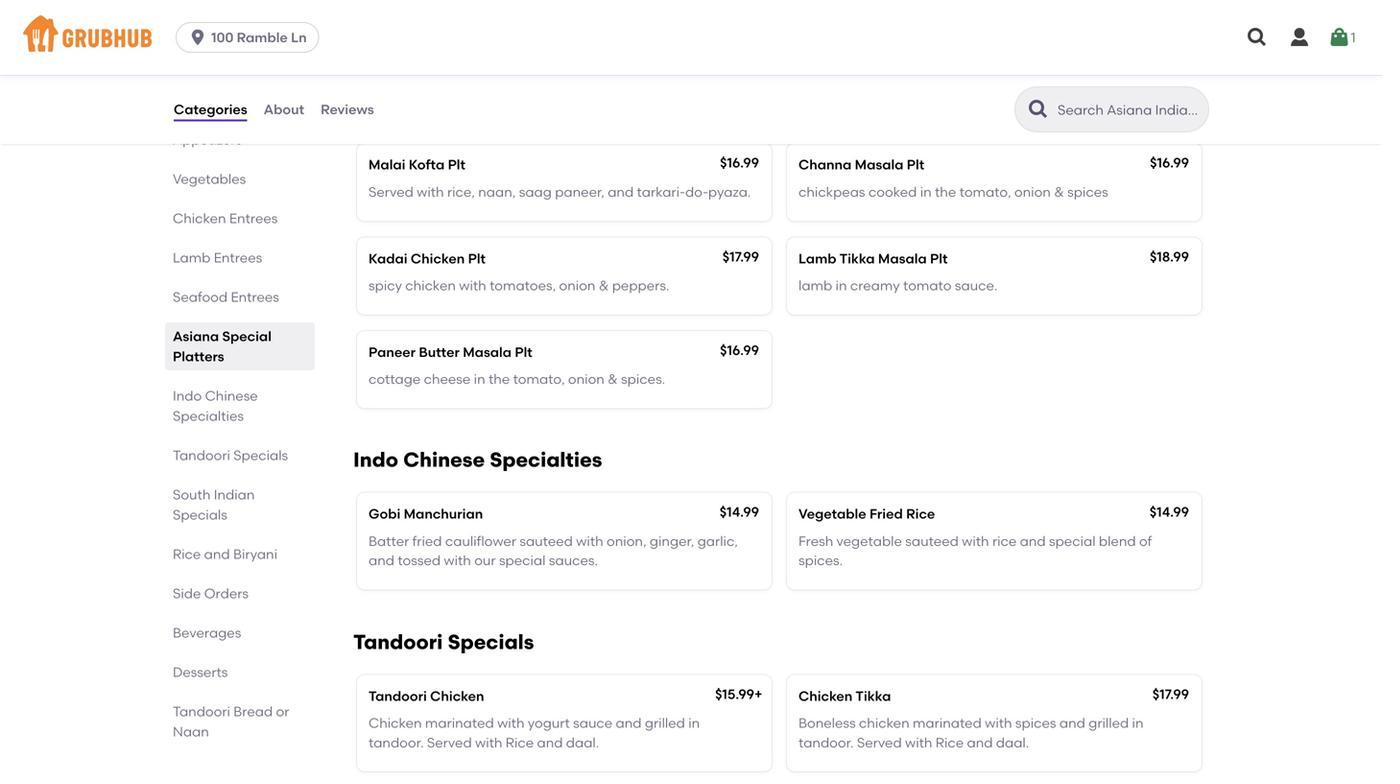 Task type: locate. For each thing, give the bounding box(es) containing it.
0 vertical spatial entrees
[[229, 210, 278, 227]]

sauteed right vegetable
[[905, 533, 959, 549]]

tarkari- down main navigation navigation
[[637, 90, 685, 106]]

categories button
[[173, 75, 248, 144]]

with
[[417, 90, 444, 106], [847, 90, 874, 106], [417, 184, 444, 200], [459, 277, 486, 294], [576, 533, 603, 549], [962, 533, 989, 549], [444, 552, 471, 569], [497, 715, 525, 732], [985, 715, 1012, 732], [475, 735, 502, 751], [905, 735, 932, 751]]

2 vertical spatial tikka
[[856, 688, 891, 704]]

0 horizontal spatial tomato,
[[513, 371, 565, 387]]

specials down our
[[448, 630, 534, 654]]

ramble
[[237, 29, 288, 46]]

chinese down asiana special platters at the left top of page
[[205, 388, 258, 404]]

1 vertical spatial indo
[[353, 448, 398, 472]]

spicy
[[369, 277, 402, 294]]

indo
[[173, 388, 202, 404], [353, 448, 398, 472]]

2 $14.99 from the left
[[1150, 504, 1189, 520]]

paneer,
[[555, 90, 605, 106], [985, 90, 1035, 106], [555, 184, 605, 200]]

served down chicken tikka
[[857, 735, 902, 751]]

lamb
[[799, 277, 832, 294]]

lamb in creamy tomato sauce.
[[799, 277, 998, 294]]

1 vertical spatial chicken
[[859, 715, 910, 732]]

chinese up manchurian at the left bottom of the page
[[403, 448, 485, 472]]

tomato, for channa masala plt
[[959, 184, 1011, 200]]

1 horizontal spatial tandoor.
[[799, 735, 854, 751]]

tandoori
[[173, 447, 230, 464], [353, 630, 443, 654], [369, 688, 427, 704], [173, 704, 230, 720]]

served
[[369, 90, 414, 106], [799, 90, 844, 106], [369, 184, 414, 200], [427, 735, 472, 751], [857, 735, 902, 751]]

svg image left '1' button
[[1246, 26, 1269, 49]]

0 horizontal spatial indo chinese specialties
[[173, 388, 258, 424]]

tandoor. inside the "boneless chicken marinated with spices and grilled in tandoor. served with rice and daal."
[[799, 735, 854, 751]]

tandoor. down the boneless
[[799, 735, 854, 751]]

2 vertical spatial $17.99
[[1153, 686, 1189, 702]]

$16.99 for chickpeas cooked in the tomato, onion & spices
[[1150, 155, 1189, 171]]

2 vertical spatial specials
[[448, 630, 534, 654]]

$16.99 for served with rice, naan, saag paneer, and tarkari-do-pyaza.
[[720, 155, 759, 171]]

1 horizontal spatial spices
[[1067, 184, 1108, 200]]

1 tandoor. from the left
[[369, 735, 424, 751]]

daal. inside the "boneless chicken marinated with spices and grilled in tandoor. served with rice and daal."
[[996, 735, 1029, 751]]

2 vertical spatial entrees
[[231, 289, 279, 305]]

reviews button
[[320, 75, 375, 144]]

saag
[[519, 90, 552, 106], [949, 90, 982, 106], [519, 184, 552, 200]]

tossed
[[398, 552, 441, 569]]

indo chinese specialties down platters
[[173, 388, 258, 424]]

spices. down peppers.
[[621, 371, 665, 387]]

reviews
[[321, 101, 374, 117]]

0 horizontal spatial sauteed
[[520, 533, 573, 549]]

gobi
[[369, 506, 401, 522]]

indo chinese specialties
[[173, 388, 258, 424], [353, 448, 602, 472]]

chicken up the boneless
[[799, 688, 853, 704]]

paneer, for lamb rogan josh plt
[[985, 90, 1035, 106]]

tandoori specials up indian
[[173, 447, 288, 464]]

cauliflower
[[445, 533, 516, 549]]

kadai
[[369, 250, 408, 267]]

entrees up special
[[231, 289, 279, 305]]

0 vertical spatial chicken
[[405, 277, 456, 294]]

josh
[[886, 63, 918, 79]]

0 horizontal spatial the
[[489, 371, 510, 387]]

rice inside the "boneless chicken marinated with spices and grilled in tandoor. served with rice and daal."
[[936, 735, 964, 751]]

0 vertical spatial $17.99
[[723, 61, 759, 77]]

1 svg image from the left
[[1288, 26, 1311, 49]]

1 horizontal spatial svg image
[[1328, 26, 1351, 49]]

1 vertical spatial entrees
[[214, 250, 262, 266]]

0 vertical spatial spices
[[1067, 184, 1108, 200]]

Search Asiana Indian Cuisine search field
[[1056, 101, 1203, 119]]

0 horizontal spatial spices.
[[621, 371, 665, 387]]

and inside batter fried cauliflower sauteed with onion, ginger, garlic, and tossed with our special sauces.
[[369, 552, 394, 569]]

tandoori specials up 'tandoori chicken'
[[353, 630, 534, 654]]

specialties down the cottage cheese in the tomato, onion & spices.
[[490, 448, 602, 472]]

tarkari-
[[637, 90, 685, 106], [1067, 90, 1115, 106], [637, 184, 685, 200]]

1 vertical spatial &
[[599, 277, 609, 294]]

0 vertical spatial indo chinese specialties
[[173, 388, 258, 424]]

grilled inside the "boneless chicken marinated with spices and grilled in tandoor. served with rice and daal."
[[1089, 715, 1129, 732]]

masala for lamb in creamy tomato sauce.
[[878, 250, 927, 267]]

specials
[[234, 447, 288, 464], [173, 507, 227, 523], [448, 630, 534, 654]]

entrees for lamb entrees
[[214, 250, 262, 266]]

$14.99 up of
[[1150, 504, 1189, 520]]

entrees
[[229, 210, 278, 227], [214, 250, 262, 266], [231, 289, 279, 305]]

sauteed up sauces.
[[520, 533, 573, 549]]

the for plt
[[935, 184, 956, 200]]

1 horizontal spatial marinated
[[913, 715, 982, 732]]

1 vertical spatial indo chinese specialties
[[353, 448, 602, 472]]

svg image
[[1246, 26, 1269, 49], [188, 28, 207, 47]]

seafood
[[173, 289, 228, 305]]

rice inside 'chicken marinated with yogurt sauce and grilled in tandoor. served with rice and daal.'
[[506, 735, 534, 751]]

1 marinated from the left
[[425, 715, 494, 732]]

0 horizontal spatial svg image
[[188, 28, 207, 47]]

2 vertical spatial onion
[[568, 371, 605, 387]]

saag left search icon
[[949, 90, 982, 106]]

1 horizontal spatial indo chinese specialties
[[353, 448, 602, 472]]

1 horizontal spatial special
[[1049, 533, 1096, 549]]

2 svg image from the left
[[1328, 26, 1351, 49]]

lamb left the 'rogan'
[[799, 63, 837, 79]]

1 horizontal spatial indo
[[353, 448, 398, 472]]

1 horizontal spatial $14.99
[[1150, 504, 1189, 520]]

served down 'tandoori chicken'
[[427, 735, 472, 751]]

2 grilled from the left
[[1089, 715, 1129, 732]]

tandoor. inside 'chicken marinated with yogurt sauce and grilled in tandoor. served with rice and daal.'
[[369, 735, 424, 751]]

tomato, for paneer butter masala plt
[[513, 371, 565, 387]]

0 horizontal spatial indo
[[173, 388, 202, 404]]

1 $14.99 from the left
[[720, 504, 759, 520]]

gobi manchurian
[[369, 506, 483, 522]]

specials down south
[[173, 507, 227, 523]]

rice, down the 'josh'
[[877, 90, 905, 106]]

tandoori specials
[[173, 447, 288, 464], [353, 630, 534, 654]]

rice, down "malai kofta plt"
[[447, 184, 475, 200]]

svg image inside '1' button
[[1328, 26, 1351, 49]]

1
[[1351, 29, 1356, 45]]

0 horizontal spatial spices
[[1015, 715, 1056, 732]]

bread
[[234, 704, 273, 720]]

cooked
[[869, 184, 917, 200]]

boneless chicken marinated with spices and grilled in tandoor. served with rice and daal.
[[799, 715, 1144, 751]]

1 vertical spatial $17.99
[[723, 248, 759, 265]]

0 vertical spatial tomato,
[[959, 184, 1011, 200]]

$17.99
[[723, 61, 759, 77], [723, 248, 759, 265], [1153, 686, 1189, 702]]

$14.99 up garlic,
[[720, 504, 759, 520]]

2 marinated from the left
[[913, 715, 982, 732]]

saag down chicken tikka masala plt
[[519, 90, 552, 106]]

tomato,
[[959, 184, 1011, 200], [513, 371, 565, 387]]

spices
[[1067, 184, 1108, 200], [1015, 715, 1056, 732]]

naan, for josh
[[908, 90, 946, 106]]

specialties down platters
[[173, 408, 244, 424]]

spices. inside fresh vegetable sauteed with rice and special blend of spices.
[[799, 552, 843, 569]]

1 vertical spatial spices.
[[799, 552, 843, 569]]

0 vertical spatial specials
[[234, 447, 288, 464]]

served for chicken
[[369, 90, 414, 106]]

0 vertical spatial tikka
[[426, 63, 461, 79]]

svg image
[[1288, 26, 1311, 49], [1328, 26, 1351, 49]]

marinated inside 'chicken marinated with yogurt sauce and grilled in tandoor. served with rice and daal.'
[[425, 715, 494, 732]]

chicken inside 'chicken marinated with yogurt sauce and grilled in tandoor. served with rice and daal.'
[[369, 715, 422, 732]]

rice, for plt
[[447, 184, 475, 200]]

grilled inside 'chicken marinated with yogurt sauce and grilled in tandoor. served with rice and daal.'
[[645, 715, 685, 732]]

entrees up seafood entrees at the top
[[214, 250, 262, 266]]

1 horizontal spatial the
[[935, 184, 956, 200]]

0 horizontal spatial specials
[[173, 507, 227, 523]]

0 vertical spatial onion
[[1014, 184, 1051, 200]]

spices. down fresh
[[799, 552, 843, 569]]

1 vertical spatial special
[[499, 552, 546, 569]]

0 horizontal spatial $14.99
[[720, 504, 759, 520]]

tomato, right cheese
[[513, 371, 565, 387]]

the right the cooked
[[935, 184, 956, 200]]

tandoor. down 'tandoori chicken'
[[369, 735, 424, 751]]

0 vertical spatial tandoori specials
[[173, 447, 288, 464]]

daal. for sauce
[[566, 735, 599, 751]]

indo up gobi
[[353, 448, 398, 472]]

rice, down chicken tikka masala plt
[[447, 90, 475, 106]]

0 horizontal spatial grilled
[[645, 715, 685, 732]]

0 vertical spatial spices.
[[621, 371, 665, 387]]

tikka up creamy
[[839, 250, 875, 267]]

batter fried cauliflower sauteed with onion, ginger, garlic, and tossed with our special sauces.
[[369, 533, 738, 569]]

chicken down chicken tikka
[[859, 715, 910, 732]]

0 vertical spatial the
[[935, 184, 956, 200]]

spices.
[[621, 371, 665, 387], [799, 552, 843, 569]]

$15.99 +
[[715, 686, 763, 702]]

1 horizontal spatial specials
[[234, 447, 288, 464]]

chicken down the vegetables
[[173, 210, 226, 227]]

0 horizontal spatial chicken
[[405, 277, 456, 294]]

0 horizontal spatial specialties
[[173, 408, 244, 424]]

onion
[[1014, 184, 1051, 200], [559, 277, 596, 294], [568, 371, 605, 387]]

tomato
[[903, 277, 952, 294]]

cheese
[[424, 371, 471, 387]]

indo down platters
[[173, 388, 202, 404]]

marinated
[[425, 715, 494, 732], [913, 715, 982, 732]]

0 vertical spatial chinese
[[205, 388, 258, 404]]

0 vertical spatial &
[[1054, 184, 1064, 200]]

chicken up 'chicken marinated with yogurt sauce and grilled in tandoor. served with rice and daal.'
[[430, 688, 484, 704]]

1 horizontal spatial tandoori specials
[[353, 630, 534, 654]]

1 horizontal spatial grilled
[[1089, 715, 1129, 732]]

served down chicken tikka masala plt
[[369, 90, 414, 106]]

tandoori bread or naan
[[173, 704, 289, 740]]

tikka up kofta
[[426, 63, 461, 79]]

tarkari- for $18.49
[[1067, 90, 1115, 106]]

chicken for chicken
[[405, 277, 456, 294]]

chinese
[[205, 388, 258, 404], [403, 448, 485, 472]]

$14.99 for batter fried cauliflower sauteed with onion, ginger, garlic, and tossed with our special sauces.
[[720, 504, 759, 520]]

tandoor.
[[369, 735, 424, 751], [799, 735, 854, 751]]

0 horizontal spatial svg image
[[1288, 26, 1311, 49]]

svg image left 100
[[188, 28, 207, 47]]

side
[[173, 586, 201, 602]]

0 vertical spatial special
[[1049, 533, 1096, 549]]

and
[[608, 90, 634, 106], [1038, 90, 1064, 106], [608, 184, 634, 200], [1020, 533, 1046, 549], [204, 546, 230, 562], [369, 552, 394, 569], [616, 715, 642, 732], [1060, 715, 1085, 732], [537, 735, 563, 751], [967, 735, 993, 751]]

1 horizontal spatial daal.
[[996, 735, 1029, 751]]

chicken marinated with yogurt sauce and grilled in tandoor. served with rice and daal.
[[369, 715, 700, 751]]

0 horizontal spatial marinated
[[425, 715, 494, 732]]

1 vertical spatial tikka
[[839, 250, 875, 267]]

creamy
[[850, 277, 900, 294]]

2 daal. from the left
[[996, 735, 1029, 751]]

1 grilled from the left
[[645, 715, 685, 732]]

sauteed inside fresh vegetable sauteed with rice and special blend of spices.
[[905, 533, 959, 549]]

main navigation navigation
[[0, 0, 1382, 75]]

tomato, right the cooked
[[959, 184, 1011, 200]]

tarkari- up peppers.
[[637, 184, 685, 200]]

1 horizontal spatial chicken
[[859, 715, 910, 732]]

tikka up the boneless
[[856, 688, 891, 704]]

about
[[264, 101, 304, 117]]

chicken for chicken marinated with yogurt sauce and grilled in tandoor. served with rice and daal.
[[369, 715, 422, 732]]

lamb for spicy chicken with tomatoes, onion & peppers.
[[799, 250, 837, 267]]

batter
[[369, 533, 409, 549]]

1 vertical spatial chinese
[[403, 448, 485, 472]]

lamb
[[799, 63, 837, 79], [173, 250, 211, 266], [799, 250, 837, 267]]

saag for chicken tikka masala plt
[[519, 90, 552, 106]]

entrees for chicken entrees
[[229, 210, 278, 227]]

$14.99
[[720, 504, 759, 520], [1150, 504, 1189, 520]]

indo chinese specialties up manchurian at the left bottom of the page
[[353, 448, 602, 472]]

chicken down kadai chicken plt
[[405, 277, 456, 294]]

1 horizontal spatial specialties
[[490, 448, 602, 472]]

rice
[[906, 506, 935, 522], [173, 546, 201, 562], [506, 735, 534, 751], [936, 735, 964, 751]]

tarkari- right search icon
[[1067, 90, 1115, 106]]

the right cheese
[[489, 371, 510, 387]]

search icon image
[[1027, 98, 1050, 121]]

0 vertical spatial indo
[[173, 388, 202, 404]]

daal. inside 'chicken marinated with yogurt sauce and grilled in tandoor. served with rice and daal.'
[[566, 735, 599, 751]]

1 horizontal spatial tomato,
[[959, 184, 1011, 200]]

in inside 'chicken marinated with yogurt sauce and grilled in tandoor. served with rice and daal.'
[[688, 715, 700, 732]]

2 tandoor. from the left
[[799, 735, 854, 751]]

rice, for masala
[[447, 90, 475, 106]]

0 horizontal spatial daal.
[[566, 735, 599, 751]]

1 vertical spatial tomato,
[[513, 371, 565, 387]]

1 daal. from the left
[[566, 735, 599, 751]]

saag up tomatoes,
[[519, 184, 552, 200]]

entrees up lamb entrees
[[229, 210, 278, 227]]

chicken inside the "boneless chicken marinated with spices and grilled in tandoor. served with rice and daal."
[[859, 715, 910, 732]]

special left blend at the right bottom
[[1049, 533, 1096, 549]]

chicken down 'tandoori chicken'
[[369, 715, 422, 732]]

100 ramble ln button
[[176, 22, 327, 53]]

2 sauteed from the left
[[905, 533, 959, 549]]

2 vertical spatial &
[[608, 371, 618, 387]]

1 vertical spatial specials
[[173, 507, 227, 523]]

specialties
[[173, 408, 244, 424], [490, 448, 602, 472]]

& for spices.
[[608, 371, 618, 387]]

sauteed
[[520, 533, 573, 549], [905, 533, 959, 549]]

daal.
[[566, 735, 599, 751], [996, 735, 1029, 751]]

onion for spices
[[1014, 184, 1051, 200]]

served with rice, naan, saag paneer, and tarkari-do-pyaza. for malai kofta plt
[[369, 184, 751, 200]]

vegetables
[[173, 171, 246, 187]]

0 horizontal spatial special
[[499, 552, 546, 569]]

lamb rogan josh plt
[[799, 63, 939, 79]]

1 vertical spatial the
[[489, 371, 510, 387]]

special right our
[[499, 552, 546, 569]]

0 horizontal spatial tandoori specials
[[173, 447, 288, 464]]

specials up indian
[[234, 447, 288, 464]]

asiana
[[173, 328, 219, 345]]

naan,
[[478, 90, 516, 106], [908, 90, 946, 106], [478, 184, 516, 200]]

1 vertical spatial spices
[[1015, 715, 1056, 732]]

served down malai
[[369, 184, 414, 200]]

special
[[1049, 533, 1096, 549], [499, 552, 546, 569]]

1 horizontal spatial chinese
[[403, 448, 485, 472]]

1 horizontal spatial sauteed
[[905, 533, 959, 549]]

0 horizontal spatial tandoor.
[[369, 735, 424, 751]]

tikka for in
[[839, 250, 875, 267]]

lamb up lamb
[[799, 250, 837, 267]]

1 sauteed from the left
[[520, 533, 573, 549]]

served down the 'rogan'
[[799, 90, 844, 106]]

served inside 'chicken marinated with yogurt sauce and grilled in tandoor. served with rice and daal.'
[[427, 735, 472, 751]]

chicken up reviews
[[369, 63, 423, 79]]

1 horizontal spatial spices.
[[799, 552, 843, 569]]

chicken
[[405, 277, 456, 294], [859, 715, 910, 732]]

pyaza.
[[708, 90, 751, 106], [1138, 90, 1181, 106], [708, 184, 751, 200]]

ln
[[291, 29, 307, 46]]



Task type: describe. For each thing, give the bounding box(es) containing it.
south
[[173, 487, 211, 503]]

1 vertical spatial onion
[[559, 277, 596, 294]]

naan, for masala
[[478, 90, 516, 106]]

peppers.
[[612, 277, 669, 294]]

special inside fresh vegetable sauteed with rice and special blend of spices.
[[1049, 533, 1096, 549]]

tomatoes,
[[490, 277, 556, 294]]

chicken for chicken tikka
[[799, 688, 853, 704]]

0 vertical spatial specialties
[[173, 408, 244, 424]]

+
[[754, 686, 763, 702]]

orders
[[204, 586, 249, 602]]

sauces.
[[549, 552, 598, 569]]

entrees for seafood entrees
[[231, 289, 279, 305]]

fresh vegetable sauteed with rice and special blend of spices.
[[799, 533, 1152, 569]]

desserts
[[173, 664, 228, 681]]

manchurian
[[404, 506, 483, 522]]

spices inside the "boneless chicken marinated with spices and grilled in tandoor. served with rice and daal."
[[1015, 715, 1056, 732]]

yogurt
[[528, 715, 570, 732]]

special
[[222, 328, 272, 345]]

garlic,
[[698, 533, 738, 549]]

spicy chicken with tomatoes, onion & peppers.
[[369, 277, 669, 294]]

grilled for boneless chicken marinated with spices and grilled in tandoor. served with rice and daal.
[[1089, 715, 1129, 732]]

cottage cheese in the tomato, onion & spices.
[[369, 371, 665, 387]]

tandoori chicken
[[369, 688, 484, 704]]

with inside fresh vegetable sauteed with rice and special blend of spices.
[[962, 533, 989, 549]]

or
[[276, 704, 289, 720]]

served for malai
[[369, 184, 414, 200]]

tarkari- for $16.99
[[637, 184, 685, 200]]

seafood entrees
[[173, 289, 279, 305]]

svg image inside 100 ramble ln button
[[188, 28, 207, 47]]

chicken for tikka
[[859, 715, 910, 732]]

malai
[[369, 157, 406, 173]]

blend
[[1099, 533, 1136, 549]]

paneer, for malai kofta plt
[[555, 184, 605, 200]]

lamb entrees
[[173, 250, 262, 266]]

the for masala
[[489, 371, 510, 387]]

$15.99
[[715, 686, 754, 702]]

grilled for chicken marinated with yogurt sauce and grilled in tandoor. served with rice and daal.
[[645, 715, 685, 732]]

0 horizontal spatial chinese
[[205, 388, 258, 404]]

daal. for spices
[[996, 735, 1029, 751]]

1 vertical spatial specialties
[[490, 448, 602, 472]]

marinated inside the "boneless chicken marinated with spices and grilled in tandoor. served with rice and daal."
[[913, 715, 982, 732]]

lamb tikka masala plt
[[799, 250, 948, 267]]

categories
[[174, 101, 247, 117]]

masala for served with rice, naan, saag paneer, and tarkari-do-pyaza.
[[464, 63, 513, 79]]

lamb up the seafood
[[173, 250, 211, 266]]

chickpeas
[[799, 184, 865, 200]]

pyaza. for $18.49
[[1138, 90, 1181, 106]]

rice
[[992, 533, 1017, 549]]

onion,
[[607, 533, 647, 549]]

naan
[[173, 724, 209, 740]]

lamb for served with rice, naan, saag paneer, and tarkari-do-pyaza.
[[799, 63, 837, 79]]

sauce
[[573, 715, 613, 732]]

served with rice, naan, saag paneer, and tarkari-do-pyaza. for lamb rogan josh plt
[[799, 90, 1181, 106]]

tikka for with
[[426, 63, 461, 79]]

100 ramble ln
[[211, 29, 307, 46]]

saag for lamb rogan josh plt
[[949, 90, 982, 106]]

$16.99 for cottage cheese in the tomato, onion & spices.
[[720, 342, 759, 358]]

special inside batter fried cauliflower sauteed with onion, ginger, garlic, and tossed with our special sauces.
[[499, 552, 546, 569]]

$17.99 for lamb tikka masala plt
[[723, 248, 759, 265]]

kofta
[[409, 157, 445, 173]]

channa masala plt
[[799, 157, 924, 173]]

vegetable fried rice
[[799, 506, 935, 522]]

side orders
[[173, 586, 249, 602]]

indian
[[214, 487, 255, 503]]

rice and biryani
[[173, 546, 277, 562]]

ginger,
[[650, 533, 694, 549]]

masala for cottage cheese in the tomato, onion & spices.
[[463, 344, 512, 360]]

1 horizontal spatial svg image
[[1246, 26, 1269, 49]]

channa
[[799, 157, 852, 173]]

paneer, for chicken tikka masala plt
[[555, 90, 605, 106]]

chicken entrees
[[173, 210, 278, 227]]

vegetable
[[799, 506, 866, 522]]

beverages
[[173, 625, 241, 641]]

$18.49
[[1149, 61, 1189, 77]]

cottage
[[369, 371, 421, 387]]

specials inside south indian specials
[[173, 507, 227, 523]]

chicken right kadai
[[411, 250, 465, 267]]

platters
[[173, 348, 224, 365]]

tandoor. for boneless chicken marinated with spices and grilled in tandoor. served with rice and daal.
[[799, 735, 854, 751]]

sauce.
[[955, 277, 998, 294]]

saag for malai kofta plt
[[519, 184, 552, 200]]

naan, for plt
[[478, 184, 516, 200]]

do- for $16.99
[[685, 184, 708, 200]]

fried
[[412, 533, 442, 549]]

served inside the "boneless chicken marinated with spices and grilled in tandoor. served with rice and daal."
[[857, 735, 902, 751]]

tandoor. for chicken marinated with yogurt sauce and grilled in tandoor. served with rice and daal.
[[369, 735, 424, 751]]

boneless
[[799, 715, 856, 732]]

$17.99 for lamb rogan josh plt
[[723, 61, 759, 77]]

chickpeas cooked in the tomato, onion & spices
[[799, 184, 1108, 200]]

tandoori inside tandoori bread or naan
[[173, 704, 230, 720]]

vegetable
[[836, 533, 902, 549]]

1 button
[[1328, 20, 1356, 55]]

chicken for chicken entrees
[[173, 210, 226, 227]]

about button
[[263, 75, 305, 144]]

rogan
[[840, 63, 883, 79]]

in inside the "boneless chicken marinated with spices and grilled in tandoor. served with rice and daal."
[[1132, 715, 1144, 732]]

served for lamb
[[799, 90, 844, 106]]

tarkari- for $17.99
[[637, 90, 685, 106]]

do- for $18.49
[[1115, 90, 1138, 106]]

south indian specials
[[173, 487, 255, 523]]

1 vertical spatial tandoori specials
[[353, 630, 534, 654]]

chicken for chicken tikka masala plt
[[369, 63, 423, 79]]

& for spices
[[1054, 184, 1064, 200]]

biryani
[[233, 546, 277, 562]]

100
[[211, 29, 234, 46]]

asiana special platters
[[173, 328, 272, 365]]

paneer butter masala plt
[[369, 344, 532, 360]]

paneer
[[369, 344, 416, 360]]

and inside fresh vegetable sauteed with rice and special blend of spices.
[[1020, 533, 1046, 549]]

fresh
[[799, 533, 833, 549]]

rice, for josh
[[877, 90, 905, 106]]

sauteed inside batter fried cauliflower sauteed with onion, ginger, garlic, and tossed with our special sauces.
[[520, 533, 573, 549]]

our
[[474, 552, 496, 569]]

2 horizontal spatial specials
[[448, 630, 534, 654]]

onion for spices.
[[568, 371, 605, 387]]

chicken tikka masala plt
[[369, 63, 534, 79]]

tikka for chicken
[[856, 688, 891, 704]]

of
[[1139, 533, 1152, 549]]

do- for $17.99
[[685, 90, 708, 106]]

$14.99 for fresh vegetable sauteed with rice and special blend of spices.
[[1150, 504, 1189, 520]]

pyaza. for $17.99
[[708, 90, 751, 106]]

kadai chicken plt
[[369, 250, 486, 267]]

pyaza. for $16.99
[[708, 184, 751, 200]]

fried
[[870, 506, 903, 522]]

chicken tikka
[[799, 688, 891, 704]]

served with rice, naan, saag paneer, and tarkari-do-pyaza. for chicken tikka masala plt
[[369, 90, 751, 106]]

butter
[[419, 344, 460, 360]]

appetizers
[[173, 131, 242, 148]]

$18.99
[[1150, 248, 1189, 265]]



Task type: vqa. For each thing, say whether or not it's contained in the screenshot.


